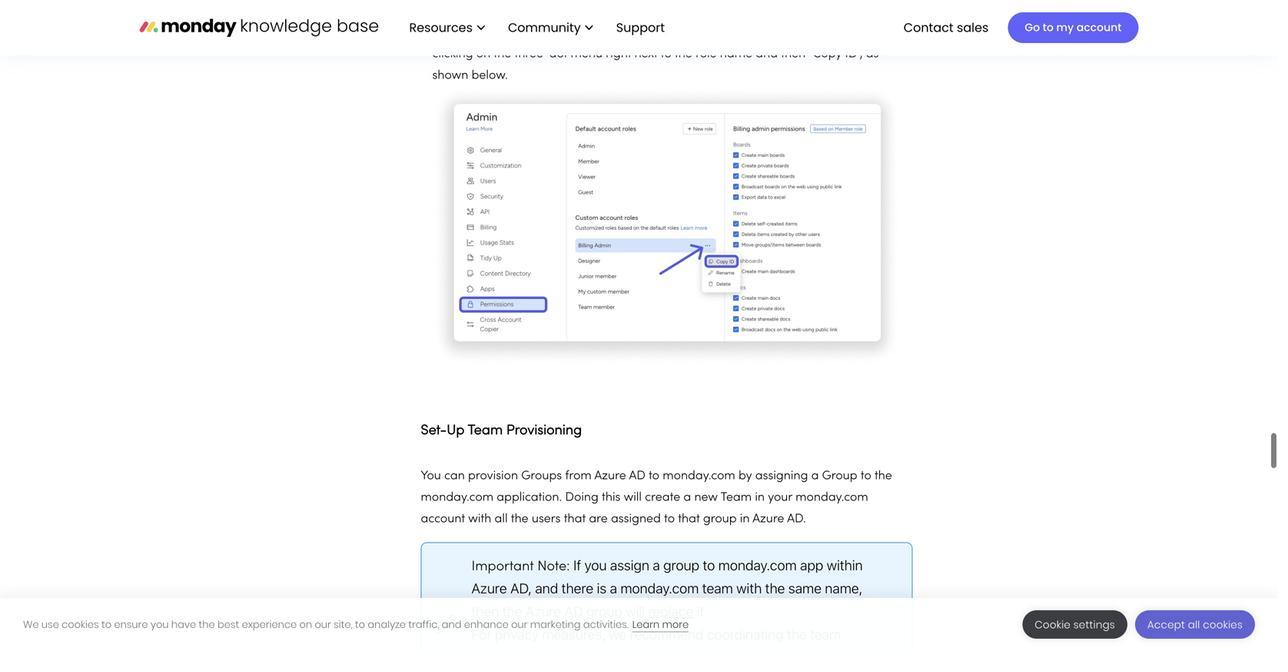 Task type: describe. For each thing, give the bounding box(es) containing it.
then
[[472, 580, 499, 597]]

community
[[508, 19, 581, 36]]

for
[[472, 603, 492, 620]]

group inside you can provision groups from azure ad to monday.com by assigning a group to the monday.com application. doing this will create a new team in your monday.com account with all the users that are assigned to that group in azure ad.
[[704, 491, 737, 502]]

cookies for use
[[62, 618, 99, 632]]

my
[[1057, 20, 1075, 35]]

monday.com logo image
[[140, 11, 379, 43]]

the down application.
[[511, 491, 529, 502]]

a left group
[[812, 448, 819, 459]]

you can provision groups from azure ad to monday.com by assigning a group to the monday.com application. doing this will create a new team in your monday.com account with all the users that are assigned to that group in azure ad.
[[421, 448, 893, 502]]

0 horizontal spatial group
[[587, 580, 623, 597]]

to left ensure
[[102, 618, 112, 632]]

activities.
[[584, 618, 629, 632]]

will inside you can provision groups from azure ad to monday.com by assigning a group to the monday.com application. doing this will create a new team in your monday.com account with all the users that are assigned to that group in azure ad.
[[624, 469, 642, 481]]

measures,
[[543, 603, 606, 620]]

ensure
[[114, 618, 148, 632]]

1 vertical spatial in
[[740, 491, 750, 502]]

we
[[609, 603, 627, 620]]

have
[[171, 618, 196, 632]]

dialog containing cookie settings
[[0, 598, 1279, 651]]

azure up this
[[595, 448, 627, 459]]

main element
[[394, 0, 1139, 55]]

assigned
[[611, 491, 661, 502]]

you inside if you assign a group to monday.com app within azure ad, and there is a monday.com team with the same name, then the azure ad group will
[[585, 534, 607, 551]]

replace it. for privacy measures, we recommend coordinating the team provisioning with the monday.com admin, in order to avoid users losing access to their data or users gaining access unintendedly.
[[472, 580, 864, 651]]

group_1_ _2023 01 12t114829.796.png image
[[433, 64, 902, 343]]

from
[[566, 448, 592, 459]]

contact sales link
[[897, 14, 997, 41]]

unintendedly.
[[782, 649, 864, 651]]

if
[[574, 534, 582, 551]]

0 horizontal spatial you
[[151, 618, 169, 632]]

replace
[[649, 580, 694, 597]]

important note:
[[472, 538, 574, 551]]

we
[[23, 618, 39, 632]]

losing
[[472, 649, 508, 651]]

all inside you can provision groups from azure ad to monday.com by assigning a group to the monday.com application. doing this will create a new team in your monday.com account with all the users that are assigned to that group in azure ad.
[[495, 491, 508, 502]]

learn
[[633, 618, 660, 632]]

team inside the replace it. for privacy measures, we recommend coordinating the team provisioning with the monday.com admin, in order to avoid users losing access to their data or users gaining access unintendedly.
[[811, 603, 842, 620]]

use
[[41, 618, 59, 632]]

experience
[[242, 618, 297, 632]]

assigning
[[756, 448, 809, 459]]

users inside you can provision groups from azure ad to monday.com by assigning a group to the monday.com application. doing this will create a new team in your monday.com account with all the users that are assigned to that group in azure ad.
[[532, 491, 561, 502]]

gaining
[[687, 649, 732, 651]]

assign
[[610, 534, 650, 551]]

we use cookies to ensure you have the best experience on our site, to analyze traffic, and enhance our marketing activities. learn more
[[23, 618, 689, 632]]

privacy
[[495, 603, 539, 620]]

or
[[635, 649, 647, 651]]

on
[[300, 618, 312, 632]]

in inside the replace it. for privacy measures, we recommend coordinating the team provisioning with the monday.com admin, in order to avoid users losing access to their data or users gaining access unintendedly.
[[727, 626, 738, 643]]

doing
[[566, 469, 599, 481]]

the left best
[[199, 618, 215, 632]]

it.
[[697, 580, 708, 597]]

can
[[445, 448, 465, 459]]

team inside if you assign a group to monday.com app within azure ad, and there is a monday.com team with the same name, then the azure ad group will
[[703, 557, 734, 574]]

note:
[[538, 538, 570, 551]]

and inside if you assign a group to monday.com app within azure ad, and there is a monday.com team with the same name, then the azure ad group will
[[535, 557, 559, 574]]

with inside the replace it. for privacy measures, we recommend coordinating the team provisioning with the monday.com admin, in order to avoid users losing access to their data or users gaining access unintendedly.
[[549, 626, 574, 643]]

1 our from the left
[[315, 618, 331, 632]]

recommend
[[630, 603, 704, 620]]

cookie settings button
[[1023, 611, 1128, 639]]

ad inside you can provision groups from azure ad to monday.com by assigning a group to the monday.com application. doing this will create a new team in your monday.com account with all the users that are assigned to that group in azure ad.
[[629, 448, 646, 459]]

cookies for all
[[1204, 618, 1244, 632]]

group
[[823, 448, 858, 459]]

provisioning
[[472, 626, 546, 643]]

contact sales
[[904, 19, 989, 36]]

ad.
[[788, 491, 807, 502]]

monday.com up new
[[663, 448, 736, 459]]

is
[[597, 557, 607, 574]]

team
[[721, 469, 752, 481]]

your
[[768, 469, 793, 481]]

accept all cookies button
[[1136, 611, 1256, 639]]

contact
[[904, 19, 954, 36]]

account inside you can provision groups from azure ad to monday.com by assigning a group to the monday.com application. doing this will create a new team in your monday.com account with all the users that are assigned to that group in azure ad.
[[421, 491, 465, 502]]

learn more link
[[633, 618, 689, 633]]

more
[[663, 618, 689, 632]]

provision
[[468, 448, 518, 459]]

application.
[[497, 469, 562, 481]]

accept all cookies
[[1148, 618, 1244, 632]]

all inside button
[[1189, 618, 1201, 632]]

a right the assign
[[653, 534, 660, 551]]

admin,
[[683, 626, 724, 643]]

to inside if you assign a group to monday.com app within azure ad, and there is a monday.com team with the same name, then the azure ad group will
[[703, 534, 715, 551]]

to inside main element
[[1043, 20, 1054, 35]]



Task type: vqa. For each thing, say whether or not it's contained in the screenshot.
"to" within the Go to my account link
no



Task type: locate. For each thing, give the bounding box(es) containing it.
cookies right use
[[62, 618, 99, 632]]

all down application.
[[495, 491, 508, 502]]

access down the order at right
[[735, 649, 778, 651]]

groups
[[522, 448, 562, 459]]

group down new
[[704, 491, 737, 502]]

1 access from the left
[[511, 649, 554, 651]]

our right enhance
[[512, 618, 528, 632]]

1 vertical spatial users
[[829, 626, 863, 643]]

2 horizontal spatial in
[[755, 469, 765, 481]]

dialog
[[0, 598, 1279, 651]]

the up their
[[578, 626, 598, 643]]

2 access from the left
[[735, 649, 778, 651]]

1 horizontal spatial ad
[[629, 448, 646, 459]]

and right the traffic,
[[442, 618, 462, 632]]

0 horizontal spatial team
[[703, 557, 734, 574]]

ad up the create
[[629, 448, 646, 459]]

0 horizontal spatial account
[[421, 491, 465, 502]]

account right my
[[1077, 20, 1122, 35]]

1 that from the left
[[564, 491, 586, 502]]

2 vertical spatial group
[[587, 580, 623, 597]]

cookies
[[62, 618, 99, 632], [1204, 618, 1244, 632]]

to right site,
[[355, 618, 365, 632]]

1 horizontal spatial access
[[735, 649, 778, 651]]

1 horizontal spatial team
[[811, 603, 842, 620]]

this
[[602, 469, 621, 481]]

0 horizontal spatial that
[[564, 491, 586, 502]]

you
[[585, 534, 607, 551], [151, 618, 169, 632]]

1 horizontal spatial cookies
[[1204, 618, 1244, 632]]

name,
[[826, 557, 863, 574]]

create
[[645, 469, 681, 481]]

ad,
[[511, 557, 532, 574]]

access down provisioning
[[511, 649, 554, 651]]

monday.com inside the replace it. for privacy measures, we recommend coordinating the team provisioning with the monday.com admin, in order to avoid users losing access to their data or users gaining access unintendedly.
[[601, 626, 679, 643]]

with inside you can provision groups from azure ad to monday.com by assigning a group to the monday.com application. doing this will create a new team in your monday.com account with all the users that are assigned to that group in azure ad.
[[469, 491, 492, 502]]

you left have
[[151, 618, 169, 632]]

0 vertical spatial you
[[585, 534, 607, 551]]

1 horizontal spatial you
[[585, 534, 607, 551]]

avoid
[[793, 626, 826, 643]]

users down learn more link at bottom
[[651, 649, 684, 651]]

monday.com down can
[[421, 469, 494, 481]]

go to my account link
[[1009, 12, 1139, 43]]

2 that from the left
[[678, 491, 700, 502]]

1 horizontal spatial that
[[678, 491, 700, 502]]

to right group
[[861, 448, 872, 459]]

0 vertical spatial will
[[624, 469, 642, 481]]

order
[[741, 626, 774, 643]]

that down new
[[678, 491, 700, 502]]

will inside if you assign a group to monday.com app within azure ad, and there is a monday.com team with the same name, then the azure ad group will
[[626, 580, 645, 597]]

cookie settings
[[1035, 618, 1116, 632]]

to down the create
[[665, 491, 675, 502]]

group up replace
[[664, 534, 700, 551]]

1 horizontal spatial users
[[651, 649, 684, 651]]

with up coordinating at the bottom right of page
[[737, 557, 762, 574]]

list
[[394, 0, 678, 55]]

0 vertical spatial team
[[703, 557, 734, 574]]

a right is
[[610, 557, 618, 574]]

0 horizontal spatial and
[[442, 618, 462, 632]]

go
[[1025, 20, 1041, 35]]

all right accept
[[1189, 618, 1201, 632]]

1 vertical spatial group
[[664, 534, 700, 551]]

0 vertical spatial with
[[469, 491, 492, 502]]

1 vertical spatial ad
[[565, 580, 583, 597]]

0 horizontal spatial our
[[315, 618, 331, 632]]

to up it.
[[703, 534, 715, 551]]

data
[[604, 649, 631, 651]]

monday.com down group
[[796, 469, 869, 481]]

1 cookies from the left
[[62, 618, 99, 632]]

by
[[739, 448, 753, 459]]

their
[[573, 649, 601, 651]]

you right if at the bottom left of page
[[585, 534, 607, 551]]

cookie
[[1035, 618, 1071, 632]]

if you assign a group to monday.com app within azure ad, and there is a monday.com team with the same name, then the azure ad group will
[[472, 534, 863, 597]]

2 vertical spatial users
[[651, 649, 684, 651]]

account inside go to my account link
[[1077, 20, 1122, 35]]

to left avoid
[[778, 626, 790, 643]]

0 horizontal spatial in
[[727, 626, 738, 643]]

2 our from the left
[[512, 618, 528, 632]]

1 horizontal spatial and
[[535, 557, 559, 574]]

the up privacy
[[503, 580, 523, 597]]

accept
[[1148, 618, 1186, 632]]

will
[[624, 469, 642, 481], [626, 580, 645, 597]]

to up the create
[[649, 448, 660, 459]]

the right group
[[875, 448, 893, 459]]

team
[[703, 557, 734, 574], [811, 603, 842, 620]]

list containing resources
[[394, 0, 678, 55]]

2 horizontal spatial with
[[737, 557, 762, 574]]

that
[[564, 491, 586, 502], [678, 491, 700, 502]]

users up 'unintendedly.'
[[829, 626, 863, 643]]

1 horizontal spatial account
[[1077, 20, 1122, 35]]

support link
[[609, 14, 678, 41], [617, 19, 670, 36]]

2 horizontal spatial group
[[704, 491, 737, 502]]

app
[[801, 534, 824, 551]]

go to my account
[[1025, 20, 1122, 35]]

0 vertical spatial ad
[[629, 448, 646, 459]]

0 vertical spatial account
[[1077, 20, 1122, 35]]

ad
[[629, 448, 646, 459], [565, 580, 583, 597]]

our
[[315, 618, 331, 632], [512, 618, 528, 632]]

sales
[[957, 19, 989, 36]]

with
[[469, 491, 492, 502], [737, 557, 762, 574], [549, 626, 574, 643]]

team up avoid
[[811, 603, 842, 620]]

the up avoid
[[788, 603, 807, 620]]

2 vertical spatial in
[[727, 626, 738, 643]]

1 vertical spatial and
[[442, 618, 462, 632]]

2 horizontal spatial users
[[829, 626, 863, 643]]

to right go
[[1043, 20, 1054, 35]]

cookies right accept
[[1204, 618, 1244, 632]]

marketing
[[531, 618, 581, 632]]

team up it.
[[703, 557, 734, 574]]

1 vertical spatial with
[[737, 557, 762, 574]]

azure down your
[[753, 491, 785, 502]]

traffic,
[[409, 618, 439, 632]]

1 horizontal spatial with
[[549, 626, 574, 643]]

1 vertical spatial will
[[626, 580, 645, 597]]

settings
[[1074, 618, 1116, 632]]

users down application.
[[532, 491, 561, 502]]

with down provision
[[469, 491, 492, 502]]

1 horizontal spatial all
[[1189, 618, 1201, 632]]

1 vertical spatial team
[[811, 603, 842, 620]]

account down can
[[421, 491, 465, 502]]

new
[[695, 469, 718, 481]]

0 horizontal spatial all
[[495, 491, 508, 502]]

coordinating
[[708, 603, 784, 620]]

our right on
[[315, 618, 331, 632]]

and
[[535, 557, 559, 574], [442, 618, 462, 632]]

with down measures,
[[549, 626, 574, 643]]

users
[[532, 491, 561, 502], [829, 626, 863, 643], [651, 649, 684, 651]]

resources link
[[402, 14, 493, 41]]

in left the order at right
[[727, 626, 738, 643]]

resources
[[410, 19, 473, 36]]

0 vertical spatial users
[[532, 491, 561, 502]]

are
[[589, 491, 608, 502]]

0 vertical spatial group
[[704, 491, 737, 502]]

access
[[511, 649, 554, 651], [735, 649, 778, 651]]

1 vertical spatial account
[[421, 491, 465, 502]]

0 horizontal spatial access
[[511, 649, 554, 651]]

account
[[1077, 20, 1122, 35], [421, 491, 465, 502]]

to left their
[[558, 649, 570, 651]]

within
[[827, 534, 863, 551]]

1 vertical spatial you
[[151, 618, 169, 632]]

azure down ad,
[[526, 580, 561, 597]]

0 vertical spatial and
[[535, 557, 559, 574]]

that down the doing
[[564, 491, 586, 502]]

important
[[472, 538, 534, 551]]

cookies inside button
[[1204, 618, 1244, 632]]

1 horizontal spatial in
[[740, 491, 750, 502]]

ad up measures,
[[565, 580, 583, 597]]

a left new
[[684, 469, 692, 481]]

in down team
[[740, 491, 750, 502]]

monday.com up or
[[601, 626, 679, 643]]

0 vertical spatial in
[[755, 469, 765, 481]]

1 vertical spatial all
[[1189, 618, 1201, 632]]

community link
[[501, 14, 601, 41]]

will up we
[[626, 580, 645, 597]]

with inside if you assign a group to monday.com app within azure ad, and there is a monday.com team with the same name, then the azure ad group will
[[737, 557, 762, 574]]

monday.com
[[663, 448, 736, 459], [421, 469, 494, 481], [796, 469, 869, 481], [719, 534, 797, 551], [621, 557, 699, 574], [601, 626, 679, 643]]

will right this
[[624, 469, 642, 481]]

same
[[789, 557, 822, 574]]

0 horizontal spatial ad
[[565, 580, 583, 597]]

1 horizontal spatial our
[[512, 618, 528, 632]]

there
[[562, 557, 594, 574]]

support
[[617, 19, 665, 36]]

the
[[875, 448, 893, 459], [511, 491, 529, 502], [766, 557, 786, 574], [503, 580, 523, 597], [788, 603, 807, 620], [199, 618, 215, 632], [578, 626, 598, 643]]

the left same
[[766, 557, 786, 574]]

azure up then
[[472, 557, 507, 574]]

2 cookies from the left
[[1204, 618, 1244, 632]]

monday.com up replace
[[621, 557, 699, 574]]

best
[[218, 618, 239, 632]]

0 vertical spatial all
[[495, 491, 508, 502]]

to
[[1043, 20, 1054, 35], [649, 448, 660, 459], [861, 448, 872, 459], [665, 491, 675, 502], [703, 534, 715, 551], [102, 618, 112, 632], [355, 618, 365, 632], [778, 626, 790, 643], [558, 649, 570, 651]]

0 horizontal spatial with
[[469, 491, 492, 502]]

1 horizontal spatial group
[[664, 534, 700, 551]]

group down is
[[587, 580, 623, 597]]

0 horizontal spatial cookies
[[62, 618, 99, 632]]

group
[[704, 491, 737, 502], [664, 534, 700, 551], [587, 580, 623, 597]]

and down note: at the bottom left
[[535, 557, 559, 574]]

enhance
[[464, 618, 509, 632]]

analyze
[[368, 618, 406, 632]]

ad inside if you assign a group to monday.com app within azure ad, and there is a monday.com team with the same name, then the azure ad group will
[[565, 580, 583, 597]]

2 vertical spatial with
[[549, 626, 574, 643]]

0 horizontal spatial users
[[532, 491, 561, 502]]

you
[[421, 448, 441, 459]]

site,
[[334, 618, 353, 632]]

all
[[495, 491, 508, 502], [1189, 618, 1201, 632]]

monday.com up same
[[719, 534, 797, 551]]

in left your
[[755, 469, 765, 481]]



